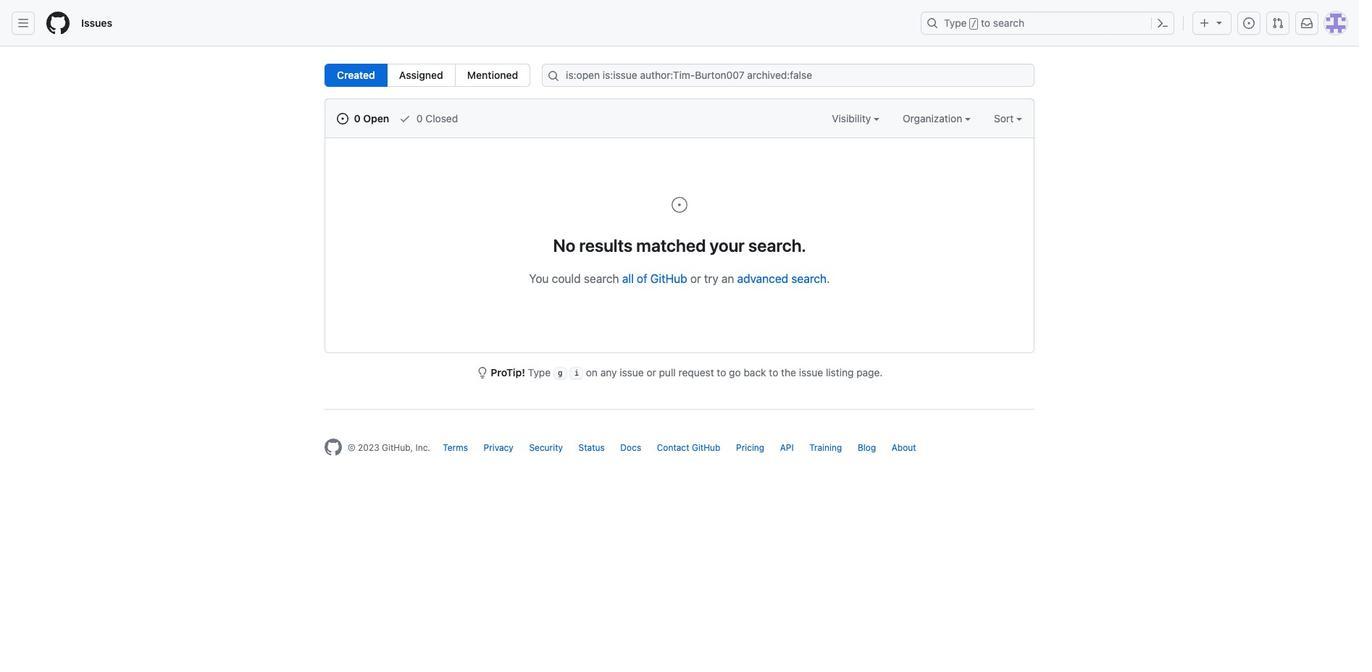 Task type: describe. For each thing, give the bounding box(es) containing it.
any
[[600, 367, 617, 379]]

try
[[704, 272, 719, 285]]

advanced
[[737, 272, 789, 285]]

search image
[[548, 70, 560, 82]]

you
[[529, 272, 549, 285]]

© 2023 github, inc.
[[348, 443, 430, 454]]

status
[[579, 443, 605, 454]]

1 horizontal spatial or
[[690, 272, 701, 285]]

mentioned
[[467, 69, 518, 81]]

contact github link
[[657, 443, 721, 454]]

docs
[[621, 443, 641, 454]]

command palette image
[[1157, 17, 1169, 29]]

g
[[558, 369, 563, 378]]

terms link
[[443, 443, 468, 454]]

of
[[637, 272, 647, 285]]

terms
[[443, 443, 468, 454]]

Search all issues text field
[[542, 64, 1035, 87]]

pricing
[[736, 443, 765, 454]]

pull
[[659, 367, 676, 379]]

request
[[679, 367, 714, 379]]

page.
[[857, 367, 883, 379]]

2 issue from the left
[[799, 367, 823, 379]]

privacy
[[484, 443, 514, 454]]

0 horizontal spatial search
[[584, 272, 619, 285]]

1 horizontal spatial to
[[769, 367, 778, 379]]

matched
[[636, 235, 706, 256]]

0 horizontal spatial to
[[717, 367, 726, 379]]

training link
[[809, 443, 842, 454]]

git pull request image
[[1272, 17, 1284, 29]]

2 horizontal spatial to
[[981, 17, 991, 29]]

you could search all of github or try an advanced search .
[[529, 272, 830, 285]]

notifications image
[[1301, 17, 1313, 29]]

go
[[729, 367, 741, 379]]

0 closed link
[[399, 111, 458, 126]]

mentioned link
[[455, 64, 531, 87]]

closed
[[426, 112, 458, 125]]

2023
[[358, 443, 379, 454]]

protip! type g
[[491, 367, 563, 379]]

light bulb image
[[476, 367, 488, 379]]

©
[[348, 443, 356, 454]]

api link
[[780, 443, 794, 454]]

0 vertical spatial type
[[944, 17, 967, 29]]

security
[[529, 443, 563, 454]]

back
[[744, 367, 766, 379]]

sort
[[994, 112, 1014, 125]]

.
[[827, 272, 830, 285]]

issues element
[[325, 64, 531, 87]]

issue opened image inside 0 open link
[[337, 113, 349, 125]]

1 horizontal spatial homepage image
[[325, 439, 342, 457]]

all
[[622, 272, 634, 285]]

privacy link
[[484, 443, 514, 454]]

1 issue from the left
[[620, 367, 644, 379]]

0 for closed
[[417, 112, 423, 125]]

Issues search field
[[542, 64, 1035, 87]]

assigned
[[399, 69, 443, 81]]

1 horizontal spatial github
[[692, 443, 721, 454]]

status link
[[579, 443, 605, 454]]

0 closed
[[414, 112, 458, 125]]

visibility
[[832, 112, 874, 125]]

organization button
[[903, 111, 971, 126]]

0 for open
[[354, 112, 361, 125]]

pricing link
[[736, 443, 765, 454]]

type / to search
[[944, 17, 1025, 29]]

contact
[[657, 443, 689, 454]]

visibility button
[[832, 111, 880, 126]]

open
[[363, 112, 389, 125]]

0 horizontal spatial type
[[528, 367, 551, 379]]

contact github
[[657, 443, 721, 454]]

training
[[809, 443, 842, 454]]

protip!
[[491, 367, 525, 379]]



Task type: vqa. For each thing, say whether or not it's contained in the screenshot.
could
yes



Task type: locate. For each thing, give the bounding box(es) containing it.
homepage image left the ©
[[325, 439, 342, 457]]

plus image
[[1199, 17, 1211, 29]]

assigned link
[[387, 64, 456, 87]]

issue opened image left 0 open
[[337, 113, 349, 125]]

your
[[710, 235, 745, 256]]

0 horizontal spatial homepage image
[[46, 12, 70, 35]]

0 vertical spatial github
[[651, 272, 687, 285]]

0 horizontal spatial or
[[647, 367, 656, 379]]

search right /
[[993, 17, 1025, 29]]

blog
[[858, 443, 876, 454]]

issue opened image
[[1243, 17, 1255, 29], [337, 113, 349, 125], [671, 196, 688, 214]]

issue right the
[[799, 367, 823, 379]]

github
[[651, 272, 687, 285], [692, 443, 721, 454]]

triangle down image
[[1214, 17, 1225, 28]]

check image
[[399, 113, 411, 125]]

1 vertical spatial type
[[528, 367, 551, 379]]

1 horizontal spatial issue opened image
[[671, 196, 688, 214]]

2 horizontal spatial issue opened image
[[1243, 17, 1255, 29]]

created
[[337, 69, 375, 81]]

type
[[944, 17, 967, 29], [528, 367, 551, 379]]

0 horizontal spatial issue
[[620, 367, 644, 379]]

search
[[993, 17, 1025, 29], [584, 272, 619, 285], [792, 272, 827, 285]]

listing
[[826, 367, 854, 379]]

docs link
[[621, 443, 641, 454]]

homepage image
[[46, 12, 70, 35], [325, 439, 342, 457]]

or left the pull
[[647, 367, 656, 379]]

could
[[552, 272, 581, 285]]

to right /
[[981, 17, 991, 29]]

created link
[[325, 64, 387, 87]]

to left the
[[769, 367, 778, 379]]

about link
[[892, 443, 916, 454]]

on
[[586, 367, 598, 379]]

issues
[[81, 17, 112, 29]]

all of github link
[[622, 272, 687, 285]]

type left g
[[528, 367, 551, 379]]

type left /
[[944, 17, 967, 29]]

to left go
[[717, 367, 726, 379]]

to
[[981, 17, 991, 29], [717, 367, 726, 379], [769, 367, 778, 379]]

/
[[971, 19, 977, 29]]

search down search. on the right of page
[[792, 272, 827, 285]]

issue opened image left git pull request icon
[[1243, 17, 1255, 29]]

homepage image left issues
[[46, 12, 70, 35]]

advanced search link
[[737, 272, 827, 285]]

organization
[[903, 112, 965, 125]]

0 right check "image"
[[417, 112, 423, 125]]

security link
[[529, 443, 563, 454]]

1 vertical spatial github
[[692, 443, 721, 454]]

1 horizontal spatial type
[[944, 17, 967, 29]]

1 vertical spatial homepage image
[[325, 439, 342, 457]]

2 horizontal spatial search
[[993, 17, 1025, 29]]

0 horizontal spatial issue opened image
[[337, 113, 349, 125]]

search.
[[749, 235, 806, 256]]

results
[[579, 235, 633, 256]]

i
[[574, 369, 579, 378]]

0 left open
[[354, 112, 361, 125]]

0
[[354, 112, 361, 125], [417, 112, 423, 125]]

github,
[[382, 443, 413, 454]]

0 open
[[351, 112, 389, 125]]

2 0 from the left
[[417, 112, 423, 125]]

api
[[780, 443, 794, 454]]

i on any issue or pull request to go back to the issue listing page.
[[574, 367, 883, 379]]

github right 'contact'
[[692, 443, 721, 454]]

1 vertical spatial or
[[647, 367, 656, 379]]

0 vertical spatial issue opened image
[[1243, 17, 1255, 29]]

search left all on the left of the page
[[584, 272, 619, 285]]

0 horizontal spatial 0
[[354, 112, 361, 125]]

issue
[[620, 367, 644, 379], [799, 367, 823, 379]]

github right of
[[651, 272, 687, 285]]

sort button
[[994, 111, 1022, 126]]

or left try
[[690, 272, 701, 285]]

1 horizontal spatial search
[[792, 272, 827, 285]]

0 vertical spatial or
[[690, 272, 701, 285]]

the
[[781, 367, 796, 379]]

0 vertical spatial homepage image
[[46, 12, 70, 35]]

1 vertical spatial issue opened image
[[337, 113, 349, 125]]

about
[[892, 443, 916, 454]]

no
[[553, 235, 576, 256]]

an
[[722, 272, 734, 285]]

1 horizontal spatial issue
[[799, 367, 823, 379]]

1 horizontal spatial 0
[[417, 112, 423, 125]]

issue opened image up no results matched your search.
[[671, 196, 688, 214]]

or
[[690, 272, 701, 285], [647, 367, 656, 379]]

0 open link
[[337, 111, 389, 126]]

issue right 'any'
[[620, 367, 644, 379]]

no results matched your search.
[[553, 235, 806, 256]]

blog link
[[858, 443, 876, 454]]

1 0 from the left
[[354, 112, 361, 125]]

inc.
[[415, 443, 430, 454]]

2 vertical spatial issue opened image
[[671, 196, 688, 214]]

0 horizontal spatial github
[[651, 272, 687, 285]]



